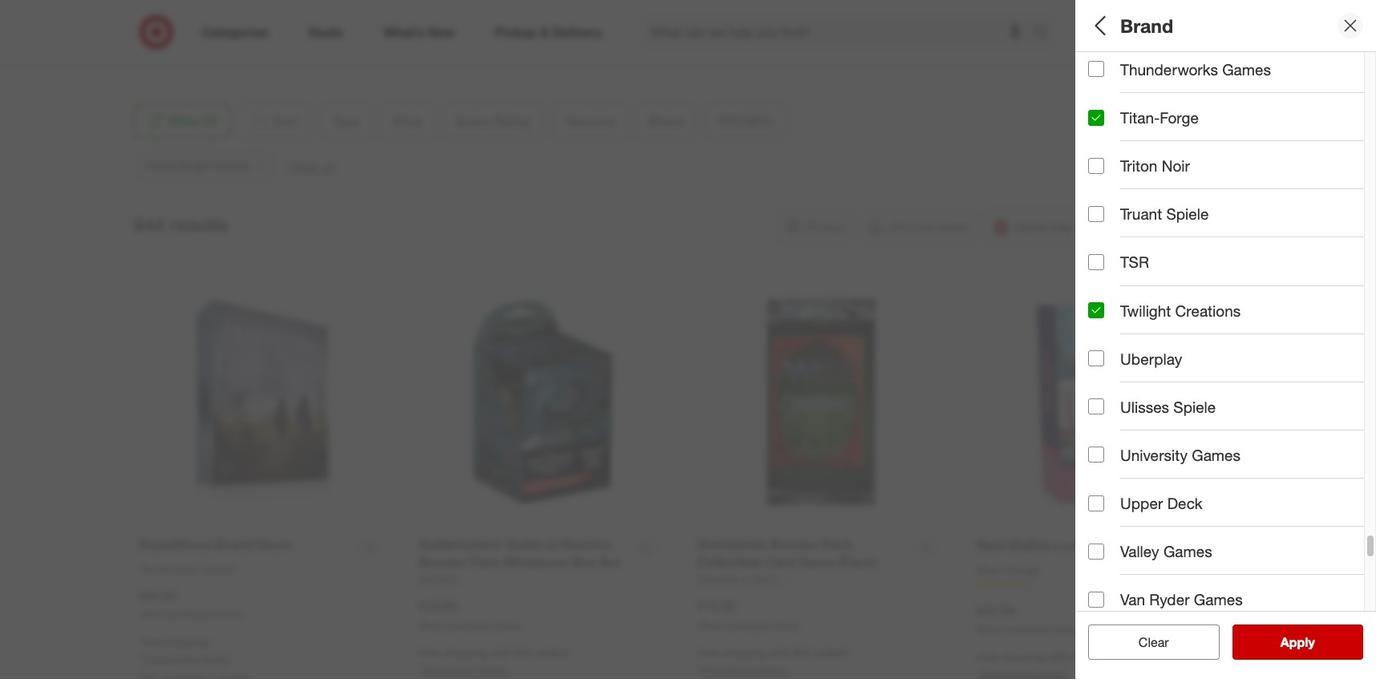 Task type: locate. For each thing, give the bounding box(es) containing it.
free shipping with $35 orders* * exclusions apply. down $18.99 when purchased online
[[419, 646, 571, 677]]

1 horizontal spatial results
[[1290, 634, 1332, 650]]

deck
[[1167, 494, 1203, 512]]

$25;
[[1181, 140, 1202, 153]]

free shipping with $35 orders* * exclusions apply. for $15.95
[[698, 646, 850, 677]]

brand inside brand 0-hr art & technology; 25th century games; 2f-spiele; 2
[[1088, 288, 1132, 306]]

when inside $84.95 when purchased online
[[140, 609, 165, 621]]

online inside "$15.95 when purchased online"
[[774, 620, 800, 632]]

1 free shipping with $35 orders* * exclusions apply. from the left
[[419, 646, 571, 677]]

clear inside brand 'dialog'
[[1139, 634, 1169, 650]]

1 horizontal spatial free shipping with $35 orders* * exclusions apply.
[[698, 646, 850, 677]]

technology;
[[1142, 308, 1202, 322]]

0 horizontal spatial with
[[490, 646, 511, 660]]

1 horizontal spatial $35
[[793, 646, 811, 660]]

free down the $15.95
[[698, 646, 720, 660]]

$0
[[1088, 140, 1100, 153]]

games; left 2f-
[[1274, 308, 1313, 322]]

exclusions for $15.95
[[702, 663, 755, 677]]

van ryder games
[[1120, 590, 1243, 609]]

Valley Games checkbox
[[1088, 543, 1104, 560]]

Triton Noir checkbox
[[1088, 158, 1104, 174]]

purchased down the $15.95
[[725, 620, 771, 632]]

1 horizontal spatial with
[[769, 646, 790, 660]]

apply. down "$15.95 when purchased online"
[[758, 663, 788, 677]]

$35 for $20.99
[[1072, 650, 1090, 664]]

apply. inside free shipping * * exclusions apply.
[[200, 652, 230, 666]]

$25
[[1205, 140, 1223, 153]]

with down $20.99 when purchased online
[[1048, 650, 1069, 664]]

0 horizontal spatial apply.
[[200, 652, 230, 666]]

when inside $20.99 when purchased online
[[977, 624, 1002, 636]]

featured new
[[1088, 231, 1152, 266]]

exclusions apply. button down $84.95 when purchased online
[[143, 651, 230, 667]]

free down $84.95
[[140, 635, 162, 649]]

exclusions down "$15.95 when purchased online"
[[702, 663, 755, 677]]

2 horizontal spatial orders*
[[1093, 650, 1129, 664]]

include out of stock
[[1120, 403, 1255, 422]]

0 horizontal spatial results
[[169, 214, 229, 236]]

games; up titan-
[[1122, 84, 1161, 97]]

0 vertical spatial results
[[169, 214, 229, 236]]

0 horizontal spatial free shipping with $35 orders* * exclusions apply.
[[419, 646, 571, 677]]

$50
[[1266, 140, 1284, 153]]

1 vertical spatial spiele
[[1173, 398, 1216, 416]]

free
[[140, 635, 162, 649], [419, 646, 441, 660], [698, 646, 720, 660], [977, 650, 999, 664]]

purchased down $18.99
[[446, 620, 492, 632]]

clear for clear
[[1139, 634, 1169, 650]]

when inside $18.99 when purchased online
[[419, 620, 444, 632]]

shipping down $20.99 when purchased online
[[1002, 650, 1045, 664]]

wi
[[199, 29, 213, 43]]

results for see results
[[1290, 634, 1332, 650]]

brand dialog
[[1075, 0, 1376, 679]]

games;
[[1122, 84, 1161, 97], [1191, 84, 1230, 97], [1274, 308, 1313, 322]]

games up collectible
[[1222, 60, 1271, 78]]

with down "$15.95 when purchased online"
[[769, 646, 790, 660]]

2 horizontal spatial exclusions apply. button
[[702, 662, 788, 678]]

$20.99 when purchased online
[[977, 602, 1079, 636]]

all filters
[[1088, 14, 1165, 37]]

1 horizontal spatial exclusions apply. button
[[423, 662, 509, 678]]

2 horizontal spatial apply.
[[758, 663, 788, 677]]

online inside $18.99 when purchased online
[[495, 620, 520, 632]]

$20.99
[[977, 602, 1015, 618]]

2
[[1371, 308, 1376, 322]]

Include out of stock checkbox
[[1088, 405, 1104, 421]]

games
[[1222, 60, 1271, 78], [1192, 446, 1241, 464], [1163, 542, 1212, 561], [1194, 590, 1243, 609]]

art
[[1114, 308, 1129, 322]]

online inside $20.99 when purchased online
[[1053, 624, 1079, 636]]

guest rating
[[1088, 181, 1183, 199]]

when
[[140, 609, 165, 621], [419, 620, 444, 632], [698, 620, 723, 632], [977, 624, 1002, 636]]

free for $15.95
[[698, 646, 720, 660]]

25th
[[1206, 308, 1228, 322]]

truant spiele
[[1120, 205, 1209, 223]]

all
[[1164, 634, 1177, 650]]

2 horizontal spatial $35
[[1072, 650, 1090, 664]]

purchased
[[167, 609, 213, 621], [446, 620, 492, 632], [725, 620, 771, 632], [1004, 624, 1050, 636]]

drive
[[259, 13, 285, 27]]

$15;
[[1119, 140, 1140, 153]]

1 clear from the left
[[1130, 634, 1161, 650]]

1 horizontal spatial exclusions
[[423, 663, 476, 677]]

titan-
[[1120, 108, 1160, 127]]

spiele down 'rating'
[[1166, 205, 1209, 223]]

online for $84.95
[[216, 609, 241, 621]]

games; down thunderworks games
[[1191, 84, 1230, 97]]

purchased inside $18.99 when purchased online
[[446, 620, 492, 632]]

exclusions down $18.99 when purchased online
[[423, 663, 476, 677]]

0 horizontal spatial exclusions
[[143, 652, 197, 666]]

* down the $15.95
[[698, 663, 702, 677]]

brand up hr at right
[[1088, 288, 1132, 306]]

* down $84.95 when purchased online
[[208, 635, 212, 649]]

search
[[1026, 25, 1065, 41]]

games for thunderworks games
[[1222, 60, 1271, 78]]

purchased down $20.99
[[1004, 624, 1050, 636]]

when down $84.95
[[140, 609, 165, 621]]

1 horizontal spatial apply.
[[479, 663, 509, 677]]

1 horizontal spatial orders*
[[814, 646, 850, 660]]

2 horizontal spatial exclusions
[[702, 663, 755, 677]]

exclusions apply. button
[[143, 651, 230, 667], [423, 662, 509, 678], [702, 662, 788, 678]]

twilight
[[1120, 301, 1171, 320]]

shipping down "$15.95 when purchased online"
[[723, 646, 766, 660]]

0 vertical spatial brand
[[1120, 14, 1173, 37]]

clear for clear all
[[1130, 634, 1161, 650]]

results right see
[[1290, 634, 1332, 650]]

53719
[[216, 29, 247, 43]]

free shipping with $35 orders* * exclusions apply.
[[419, 646, 571, 677], [698, 646, 850, 677]]

$84.95
[[140, 587, 178, 604]]

when inside "$15.95 when purchased online"
[[698, 620, 723, 632]]

triton noir
[[1120, 156, 1190, 175]]

$35 down van ryder games checkbox
[[1072, 650, 1090, 664]]

0 horizontal spatial games;
[[1122, 84, 1161, 97]]

park
[[233, 13, 256, 27]]

of
[[1201, 403, 1214, 422]]

exclusions apply. button for $15.95
[[702, 662, 788, 678]]

purchased inside "$15.95 when purchased online"
[[725, 620, 771, 632]]

all filters dialog
[[1075, 0, 1376, 679]]

out
[[1174, 403, 1196, 422]]

orders*
[[535, 646, 571, 660], [814, 646, 850, 660], [1093, 650, 1129, 664]]

2 horizontal spatial games;
[[1274, 308, 1313, 322]]

$84.95 when purchased online
[[140, 587, 241, 621]]

university games
[[1120, 446, 1241, 464]]

$100
[[1334, 140, 1358, 153]]

exclusions inside free shipping * * exclusions apply.
[[143, 652, 197, 666]]

brand
[[1120, 14, 1173, 37], [1088, 288, 1132, 306]]

shipping for $18.99
[[444, 646, 487, 660]]

2 horizontal spatial with
[[1048, 650, 1069, 664]]

1 vertical spatial brand
[[1088, 288, 1132, 306]]

*
[[208, 635, 212, 649], [140, 652, 143, 666], [419, 663, 423, 677], [698, 663, 702, 677]]

shipping
[[165, 635, 208, 649], [444, 646, 487, 660], [723, 646, 766, 660], [1002, 650, 1045, 664]]

free shipping with $35 orders* * exclusions apply. down "$15.95 when purchased online"
[[698, 646, 850, 677]]

apply. down $84.95 when purchased online
[[200, 652, 230, 666]]

see
[[1264, 634, 1287, 650]]

twilight creations
[[1120, 301, 1241, 320]]

0-
[[1088, 308, 1099, 322]]

clear button
[[1088, 625, 1219, 660]]

results
[[169, 214, 229, 236], [1290, 634, 1332, 650]]

games right valley
[[1163, 542, 1212, 561]]

online for $20.99
[[1053, 624, 1079, 636]]

rating
[[1135, 181, 1183, 199]]

clear left all on the bottom
[[1130, 634, 1161, 650]]

$35 down "$15.95 when purchased online"
[[793, 646, 811, 660]]

with for $15.95
[[769, 646, 790, 660]]

purchased up free shipping * * exclusions apply.
[[167, 609, 213, 621]]

orders* for $18.99
[[535, 646, 571, 660]]

with down $18.99 when purchased online
[[490, 646, 511, 660]]

shipping down $18.99 when purchased online
[[444, 646, 487, 660]]

,
[[193, 29, 196, 43]]

results right 944
[[169, 214, 229, 236]]

apply. for $15.95
[[758, 663, 788, 677]]

cards;
[[1329, 84, 1362, 97]]

commerce
[[174, 13, 230, 27]]

valley
[[1120, 542, 1159, 561]]

2 clear from the left
[[1139, 634, 1169, 650]]

truant
[[1120, 205, 1162, 223]]

University Games checkbox
[[1088, 447, 1104, 463]]

with for $20.99
[[1048, 650, 1069, 664]]

free down $20.99
[[977, 650, 999, 664]]

university
[[1120, 446, 1188, 464]]

collectible
[[1233, 84, 1287, 97]]

0 vertical spatial spiele
[[1166, 205, 1209, 223]]

shipping down $84.95 when purchased online
[[165, 635, 208, 649]]

Twilight Creations checkbox
[[1088, 302, 1104, 318]]

when down $20.99
[[977, 624, 1002, 636]]

purchased inside $84.95 when purchased online
[[167, 609, 213, 621]]

exclusions apply. button down "$15.95 when purchased online"
[[702, 662, 788, 678]]

clear down ryder
[[1139, 634, 1169, 650]]

0 horizontal spatial $35
[[514, 646, 532, 660]]

brand inside 'dialog'
[[1120, 14, 1173, 37]]

free down $18.99
[[419, 646, 441, 660]]

online inside $84.95 when purchased online
[[216, 609, 241, 621]]

when down $18.99
[[419, 620, 444, 632]]

1 vertical spatial results
[[1290, 634, 1332, 650]]

century
[[1231, 308, 1271, 322]]

2 free shipping with $35 orders* * exclusions apply. from the left
[[698, 646, 850, 677]]

exclusions apply. button down $18.99 when purchased online
[[423, 662, 509, 678]]

ga
[[1365, 84, 1376, 97]]

games; inside brand 0-hr art & technology; 25th century games; 2f-spiele; 2
[[1274, 308, 1313, 322]]

exclusions down $84.95 when purchased online
[[143, 652, 197, 666]]

$35 down $18.99 when purchased online
[[514, 646, 532, 660]]

when for $15.95
[[698, 620, 723, 632]]

$15
[[1143, 140, 1161, 153]]

games down of
[[1192, 446, 1241, 464]]

purchased for $84.95
[[167, 609, 213, 621]]

purchased inside $20.99 when purchased online
[[1004, 624, 1050, 636]]

price
[[1088, 119, 1126, 138]]

944
[[134, 214, 164, 236]]

with
[[490, 646, 511, 660], [769, 646, 790, 660], [1048, 650, 1069, 664]]

0 horizontal spatial orders*
[[535, 646, 571, 660]]

TSR checkbox
[[1088, 254, 1104, 270]]

spiele left stock
[[1173, 398, 1216, 416]]

$35 for $15.95
[[793, 646, 811, 660]]

brand right all at right top
[[1120, 14, 1173, 37]]

Truant Spiele checkbox
[[1088, 206, 1104, 222]]

price $0  –  $15; $15  –  $25; $25  –  $50; $50  –  $100; $100  –  
[[1088, 119, 1376, 153]]

Titan-Forge checkbox
[[1088, 109, 1104, 125]]

apply. down $18.99 when purchased online
[[479, 663, 509, 677]]

$35 for $18.99
[[514, 646, 532, 660]]

clear inside all filters dialog
[[1130, 634, 1161, 650]]

when down the $15.95
[[698, 620, 723, 632]]

results inside button
[[1290, 634, 1332, 650]]



Task type: describe. For each thing, give the bounding box(es) containing it.
1 horizontal spatial games;
[[1191, 84, 1230, 97]]

stock
[[1218, 403, 1255, 422]]

apply
[[1280, 634, 1315, 650]]

hr
[[1099, 308, 1111, 322]]

brand for brand
[[1120, 14, 1173, 37]]

free shipping with $35 orders*
[[977, 650, 1129, 664]]

type board games; card games; collectible trading cards; ga
[[1088, 63, 1376, 97]]

orders* for $20.99
[[1093, 650, 1129, 664]]

all
[[1088, 14, 1110, 37]]

$18.99 when purchased online
[[419, 598, 520, 632]]

guest rating button
[[1088, 164, 1376, 221]]

upper
[[1120, 494, 1163, 512]]

titan-forge
[[1120, 108, 1199, 127]]

Ulisses Spiele checkbox
[[1088, 399, 1104, 415]]

us
[[146, 45, 162, 59]]

$100;
[[1304, 140, 1331, 153]]

thunderworks
[[1120, 60, 1218, 78]]

card
[[1164, 84, 1188, 97]]

tsr
[[1120, 253, 1149, 271]]

van
[[1120, 590, 1145, 609]]

purchased for $18.99
[[446, 620, 492, 632]]

noir
[[1162, 156, 1190, 175]]

featured
[[1088, 231, 1152, 250]]

apply. for $18.99
[[479, 663, 509, 677]]

$50;
[[1242, 140, 1263, 153]]

&
[[1132, 308, 1139, 322]]

clear all button
[[1088, 625, 1219, 660]]

free for $20.99
[[977, 650, 999, 664]]

shipping for $20.99
[[1002, 650, 1045, 664]]

* down $84.95
[[140, 652, 143, 666]]

with for $18.99
[[490, 646, 511, 660]]

944 results
[[134, 214, 229, 236]]

upper deck
[[1120, 494, 1203, 512]]

2835
[[146, 13, 171, 27]]

clear all
[[1130, 634, 1177, 650]]

search button
[[1026, 14, 1065, 53]]

What can we help you find? suggestions appear below search field
[[641, 14, 1038, 50]]

spiele for ulisses spiele
[[1173, 398, 1216, 416]]

2835 commerce park drive fitchburg , wi 53719 us
[[146, 13, 285, 59]]

shipping inside free shipping * * exclusions apply.
[[165, 635, 208, 649]]

free shipping with $35 orders* * exclusions apply. for $18.99
[[419, 646, 571, 677]]

triton
[[1120, 156, 1157, 175]]

games for university games
[[1192, 446, 1241, 464]]

Upper Deck checkbox
[[1088, 495, 1104, 511]]

$18.99
[[419, 598, 457, 614]]

exclusions apply. button for $18.99
[[423, 662, 509, 678]]

purchased for $20.99
[[1004, 624, 1050, 636]]

when for $84.95
[[140, 609, 165, 621]]

when for $20.99
[[977, 624, 1002, 636]]

shipping for $15.95
[[723, 646, 766, 660]]

2f-
[[1316, 308, 1333, 322]]

trading
[[1290, 84, 1326, 97]]

type
[[1088, 63, 1122, 81]]

fpo/apo button
[[1088, 333, 1376, 389]]

games for valley games
[[1163, 542, 1212, 561]]

forge
[[1160, 108, 1199, 127]]

new
[[1088, 252, 1111, 266]]

spiele for truant spiele
[[1166, 205, 1209, 223]]

purchased for $15.95
[[725, 620, 771, 632]]

free for $18.99
[[419, 646, 441, 660]]

thunderworks games
[[1120, 60, 1271, 78]]

apply button
[[1232, 625, 1363, 660]]

results for 944 results
[[169, 214, 229, 236]]

when for $18.99
[[419, 620, 444, 632]]

ulisses spiele
[[1120, 398, 1216, 416]]

0 horizontal spatial exclusions apply. button
[[143, 651, 230, 667]]

Uberplay checkbox
[[1088, 351, 1104, 367]]

exclusions for $18.99
[[423, 663, 476, 677]]

online for $18.99
[[495, 620, 520, 632]]

brand for brand 0-hr art & technology; 25th century games; 2f-spiele; 2
[[1088, 288, 1132, 306]]

see results button
[[1232, 625, 1363, 660]]

free inside free shipping * * exclusions apply.
[[140, 635, 162, 649]]

orders* for $15.95
[[814, 646, 850, 660]]

valley games
[[1120, 542, 1212, 561]]

spiele;
[[1333, 308, 1368, 322]]

ulisses
[[1120, 398, 1169, 416]]

ryder
[[1149, 590, 1190, 609]]

games right ryder
[[1194, 590, 1243, 609]]

1 link
[[977, 578, 1224, 592]]

fpo/apo
[[1088, 349, 1157, 368]]

see results
[[1264, 634, 1332, 650]]

$15.95 when purchased online
[[698, 598, 800, 632]]

$15.95
[[698, 598, 736, 614]]

brand 0-hr art & technology; 25th century games; 2f-spiele; 2
[[1088, 288, 1376, 322]]

fitchburg
[[146, 29, 193, 43]]

board
[[1088, 84, 1119, 97]]

filters
[[1115, 14, 1165, 37]]

guest
[[1088, 181, 1131, 199]]

online for $15.95
[[774, 620, 800, 632]]

Thunderworks Games checkbox
[[1088, 61, 1104, 77]]

include
[[1120, 403, 1170, 422]]

free shipping * * exclusions apply.
[[140, 635, 230, 666]]

Van Ryder Games checkbox
[[1088, 592, 1104, 608]]

uberplay
[[1120, 349, 1182, 368]]

* down $18.99
[[419, 663, 423, 677]]

creations
[[1175, 301, 1241, 320]]



Task type: vqa. For each thing, say whether or not it's contained in the screenshot.
$35
yes



